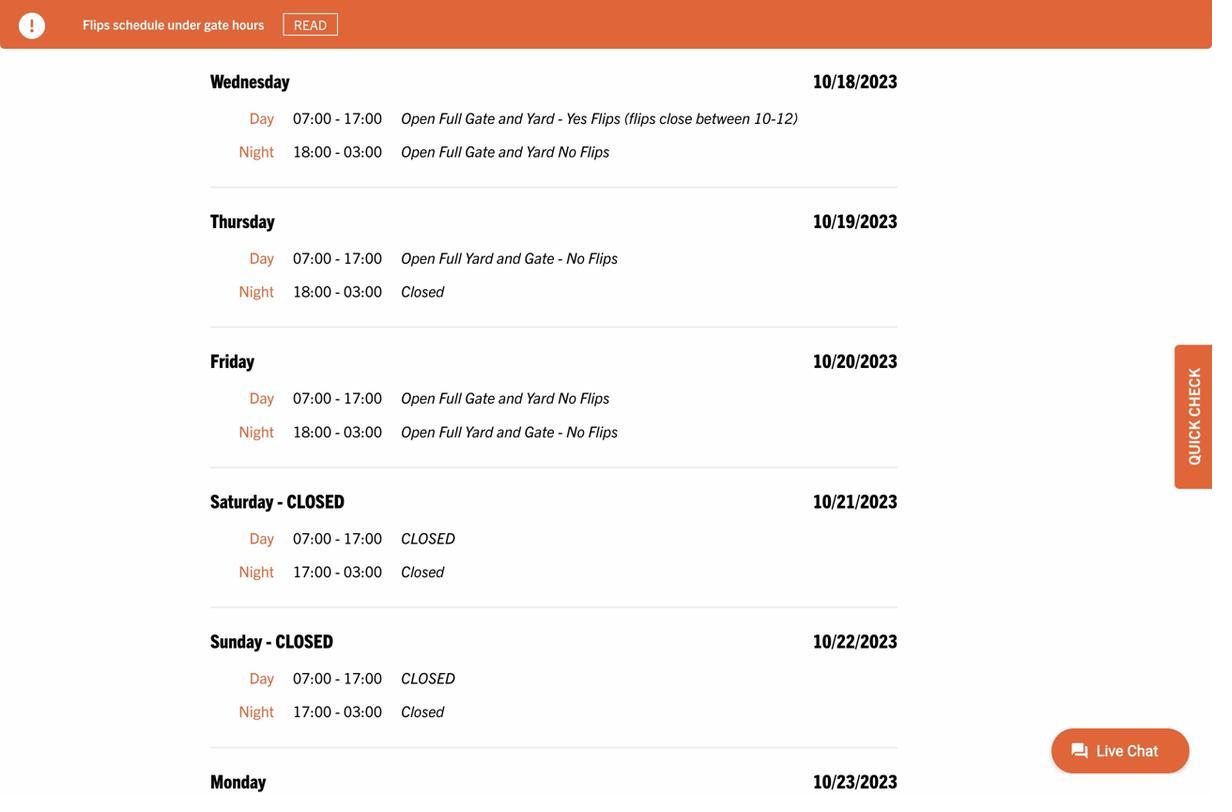 Task type: locate. For each thing, give the bounding box(es) containing it.
3 open from the top
[[401, 248, 435, 267]]

day down sunday - closed
[[249, 668, 274, 687]]

wednesday
[[210, 68, 290, 92]]

1 vertical spatial 17:00 - 03:00
[[293, 561, 382, 580]]

2 vertical spatial closed
[[401, 702, 444, 720]]

07:00 for thursday
[[293, 248, 332, 267]]

yes
[[566, 108, 587, 127]]

day down 'thursday'
[[249, 248, 274, 267]]

1 vertical spatial open full gate and yard no flips
[[401, 388, 610, 407]]

1 day from the top
[[249, 108, 274, 127]]

3 night from the top
[[239, 281, 274, 300]]

5 full from the top
[[439, 421, 461, 440]]

5 night from the top
[[239, 561, 274, 580]]

yard
[[526, 108, 554, 127], [526, 141, 554, 160], [465, 248, 493, 267], [526, 388, 554, 407], [465, 421, 493, 440]]

0 vertical spatial 18:00 - 03:00
[[293, 141, 382, 160]]

5 day from the top
[[249, 668, 274, 687]]

0 vertical spatial 17:00 - 03:00
[[293, 1, 382, 20]]

night down 'thursday'
[[239, 281, 274, 300]]

2 open full gate and yard no flips from the top
[[401, 388, 610, 407]]

full
[[439, 108, 461, 127], [439, 141, 461, 160], [439, 248, 461, 267], [439, 388, 461, 407], [439, 421, 461, 440]]

day down wednesday on the top of page
[[249, 108, 274, 127]]

and
[[498, 108, 523, 127], [498, 141, 523, 160], [497, 248, 521, 267], [498, 388, 523, 407], [497, 421, 521, 440]]

07:00 for saturday - closed
[[293, 528, 332, 547]]

open for thursday
[[401, 248, 435, 267]]

5 03:00 from the top
[[344, 561, 382, 580]]

1 night from the top
[[239, 1, 274, 20]]

2 night from the top
[[239, 141, 274, 160]]

and for wednesday
[[498, 108, 523, 127]]

1 full from the top
[[439, 108, 461, 127]]

1 18:00 from the top
[[293, 141, 332, 160]]

night up saturday
[[239, 421, 274, 440]]

4 open from the top
[[401, 388, 435, 407]]

12)
[[776, 108, 798, 127]]

day
[[249, 108, 274, 127], [249, 248, 274, 267], [249, 388, 274, 407], [249, 528, 274, 547], [249, 668, 274, 687]]

1 18:00 - 03:00 from the top
[[293, 141, 382, 160]]

1 closed from the top
[[401, 281, 444, 300]]

17:00 - 03:00
[[293, 1, 382, 20], [293, 561, 382, 580], [293, 702, 382, 720]]

07:00
[[293, 108, 332, 127], [293, 248, 332, 267], [293, 388, 332, 407], [293, 528, 332, 547], [293, 668, 332, 687]]

5 07:00 from the top
[[293, 668, 332, 687]]

flips
[[83, 16, 110, 32], [591, 108, 621, 127], [580, 141, 610, 160], [588, 248, 618, 267], [580, 388, 610, 407], [588, 421, 618, 440]]

2 07:00 - 17:00 from the top
[[293, 248, 382, 267]]

2 vertical spatial 18:00
[[293, 421, 332, 440]]

3 07:00 from the top
[[293, 388, 332, 407]]

close
[[659, 108, 692, 127]]

3 18:00 from the top
[[293, 421, 332, 440]]

07:00 - 17:00 for saturday - closed
[[293, 528, 382, 547]]

1 open full gate and yard no flips from the top
[[401, 141, 610, 160]]

03:00 for friday
[[344, 421, 382, 440]]

sunday - closed
[[210, 629, 333, 652]]

2 closed from the top
[[401, 561, 444, 580]]

2 day from the top
[[249, 248, 274, 267]]

flips schedule under gate hours
[[83, 16, 264, 32]]

open full gate and yard no flips
[[401, 141, 610, 160], [401, 388, 610, 407]]

day down "friday"
[[249, 388, 274, 407]]

3 17:00 - 03:00 from the top
[[293, 702, 382, 720]]

full for friday
[[439, 388, 461, 407]]

03:00 for thursday
[[344, 281, 382, 300]]

03:00
[[344, 1, 382, 20], [344, 141, 382, 160], [344, 281, 382, 300], [344, 421, 382, 440], [344, 561, 382, 580], [344, 702, 382, 720]]

07:00 - 17:00
[[293, 108, 382, 127], [293, 248, 382, 267], [293, 388, 382, 407], [293, 528, 382, 547], [293, 668, 382, 687]]

open full gate and yard -  yes flips (flips close between 10-12)
[[401, 108, 798, 127]]

night for saturday - closed
[[239, 561, 274, 580]]

night down wednesday on the top of page
[[239, 141, 274, 160]]

03:00 for saturday - closed
[[344, 561, 382, 580]]

2 17:00 - 03:00 from the top
[[293, 561, 382, 580]]

0 vertical spatial 18:00
[[293, 141, 332, 160]]

1 07:00 - 17:00 from the top
[[293, 108, 382, 127]]

1 vertical spatial closed
[[401, 561, 444, 580]]

3 closed from the top
[[401, 702, 444, 720]]

18:00 for friday
[[293, 421, 332, 440]]

2 07:00 from the top
[[293, 248, 332, 267]]

2 vertical spatial 18:00 - 03:00
[[293, 421, 382, 440]]

18:00
[[293, 141, 332, 160], [293, 281, 332, 300], [293, 421, 332, 440]]

3 03:00 from the top
[[344, 281, 382, 300]]

1 vertical spatial 18:00
[[293, 281, 332, 300]]

closed for sunday - closed
[[401, 702, 444, 720]]

solid image
[[19, 13, 45, 39]]

gate
[[204, 16, 229, 32]]

1 open from the top
[[401, 108, 435, 127]]

1 vertical spatial 18:00 - 03:00
[[293, 281, 382, 300]]

07:00 for sunday - closed
[[293, 668, 332, 687]]

night
[[239, 1, 274, 20], [239, 141, 274, 160], [239, 281, 274, 300], [239, 421, 274, 440], [239, 561, 274, 580], [239, 702, 274, 720]]

1 open full yard and gate - no flips from the top
[[401, 248, 618, 267]]

3 18:00 - 03:00 from the top
[[293, 421, 382, 440]]

night up sunday - closed
[[239, 561, 274, 580]]

open full yard and gate - no flips
[[401, 248, 618, 267], [401, 421, 618, 440]]

18:00 - 03:00 for friday
[[293, 421, 382, 440]]

(flips
[[624, 108, 656, 127]]

03:00 for sunday - closed
[[344, 702, 382, 720]]

4 03:00 from the top
[[344, 421, 382, 440]]

18:00 - 03:00
[[293, 141, 382, 160], [293, 281, 382, 300], [293, 421, 382, 440]]

night up monday on the bottom left
[[239, 702, 274, 720]]

3 07:00 - 17:00 from the top
[[293, 388, 382, 407]]

thursday
[[210, 208, 275, 232]]

6 03:00 from the top
[[344, 702, 382, 720]]

1 vertical spatial open full yard and gate - no flips
[[401, 421, 618, 440]]

6 night from the top
[[239, 702, 274, 720]]

10/20/2023
[[813, 349, 898, 372]]

0 vertical spatial closed
[[401, 281, 444, 300]]

5 07:00 - 17:00 from the top
[[293, 668, 382, 687]]

4 day from the top
[[249, 528, 274, 547]]

0 vertical spatial open full gate and yard no flips
[[401, 141, 610, 160]]

-
[[335, 1, 340, 20], [335, 108, 340, 127], [558, 108, 563, 127], [335, 141, 340, 160], [335, 248, 340, 267], [558, 248, 563, 267], [335, 281, 340, 300], [335, 388, 340, 407], [335, 421, 340, 440], [558, 421, 563, 440], [277, 489, 283, 512], [335, 528, 340, 547], [335, 561, 340, 580], [266, 629, 272, 652], [335, 668, 340, 687], [335, 702, 340, 720]]

1 17:00 - 03:00 from the top
[[293, 1, 382, 20]]

open full gate and yard no flips for 17:00
[[401, 388, 610, 407]]

4 07:00 - 17:00 from the top
[[293, 528, 382, 547]]

day down saturday - closed
[[249, 528, 274, 547]]

open full gate and yard no flips for 03:00
[[401, 141, 610, 160]]

closed
[[287, 489, 345, 512], [401, 528, 455, 547], [275, 629, 333, 652], [401, 668, 455, 687]]

10/19/2023
[[813, 208, 898, 232]]

17:00 - 03:00 for sunday - closed
[[293, 702, 382, 720]]

4 full from the top
[[439, 388, 461, 407]]

18:00 - 03:00 for thursday
[[293, 281, 382, 300]]

and for friday
[[498, 388, 523, 407]]

hours
[[232, 16, 264, 32]]

2 vertical spatial 17:00 - 03:00
[[293, 702, 382, 720]]

03:00 for wednesday
[[344, 141, 382, 160]]

night for thursday
[[239, 281, 274, 300]]

07:00 - 17:00 for thursday
[[293, 248, 382, 267]]

no
[[558, 141, 576, 160], [566, 248, 585, 267], [558, 388, 576, 407], [566, 421, 585, 440]]

4 07:00 from the top
[[293, 528, 332, 547]]

1 07:00 from the top
[[293, 108, 332, 127]]

open
[[401, 108, 435, 127], [401, 141, 435, 160], [401, 248, 435, 267], [401, 388, 435, 407], [401, 421, 435, 440]]

monday
[[210, 769, 266, 792]]

2 open full yard and gate - no flips from the top
[[401, 421, 618, 440]]

2 18:00 - 03:00 from the top
[[293, 281, 382, 300]]

2 18:00 from the top
[[293, 281, 332, 300]]

night for sunday - closed
[[239, 702, 274, 720]]

17:00
[[293, 1, 332, 20], [344, 108, 382, 127], [344, 248, 382, 267], [344, 388, 382, 407], [344, 528, 382, 547], [293, 561, 332, 580], [344, 668, 382, 687], [293, 702, 332, 720]]

gate
[[465, 108, 495, 127], [465, 141, 495, 160], [524, 248, 554, 267], [465, 388, 495, 407], [524, 421, 554, 440]]

closed
[[401, 281, 444, 300], [401, 561, 444, 580], [401, 702, 444, 720]]

10/22/2023
[[813, 629, 898, 652]]

night right gate
[[239, 1, 274, 20]]

2 full from the top
[[439, 141, 461, 160]]

3 day from the top
[[249, 388, 274, 407]]

4 night from the top
[[239, 421, 274, 440]]

2 03:00 from the top
[[344, 141, 382, 160]]

3 full from the top
[[439, 248, 461, 267]]

day for saturday - closed
[[249, 528, 274, 547]]

0 vertical spatial open full yard and gate - no flips
[[401, 248, 618, 267]]



Task type: vqa. For each thing, say whether or not it's contained in the screenshot.
not
no



Task type: describe. For each thing, give the bounding box(es) containing it.
read
[[294, 16, 327, 33]]

open for wednesday
[[401, 108, 435, 127]]

under
[[168, 16, 201, 32]]

open full yard and gate - no flips for 17:00
[[401, 248, 618, 267]]

full for thursday
[[439, 248, 461, 267]]

10-
[[754, 108, 776, 127]]

18:00 for thursday
[[293, 281, 332, 300]]

sunday
[[210, 629, 262, 652]]

open full yard and gate - no flips for 03:00
[[401, 421, 618, 440]]

night for wednesday
[[239, 141, 274, 160]]

day for friday
[[249, 388, 274, 407]]

read link
[[283, 13, 338, 36]]

10/23/2023
[[813, 769, 898, 792]]

quick check link
[[1175, 345, 1212, 489]]

2 open from the top
[[401, 141, 435, 160]]

friday
[[210, 349, 254, 372]]

07:00 - 17:00 for sunday - closed
[[293, 668, 382, 687]]

between
[[696, 108, 750, 127]]

07:00 - 17:00 for friday
[[293, 388, 382, 407]]

5 open from the top
[[401, 421, 435, 440]]

day for thursday
[[249, 248, 274, 267]]

saturday - closed
[[210, 489, 345, 512]]

day for wednesday
[[249, 108, 274, 127]]

18:00 for wednesday
[[293, 141, 332, 160]]

check
[[1184, 368, 1203, 417]]

and for thursday
[[497, 248, 521, 267]]

open for friday
[[401, 388, 435, 407]]

saturday
[[210, 489, 273, 512]]

closed for thursday
[[401, 281, 444, 300]]

07:00 for wednesday
[[293, 108, 332, 127]]

quick check
[[1184, 368, 1203, 466]]

day for sunday - closed
[[249, 668, 274, 687]]

full for wednesday
[[439, 108, 461, 127]]

1 03:00 from the top
[[344, 1, 382, 20]]

quick
[[1184, 420, 1203, 466]]

17:00 - 03:00 for saturday - closed
[[293, 561, 382, 580]]

closed for saturday - closed
[[401, 561, 444, 580]]

18:00 - 03:00 for wednesday
[[293, 141, 382, 160]]

schedule
[[113, 16, 165, 32]]

10/18/2023
[[813, 68, 898, 92]]

10/21/2023
[[813, 489, 898, 512]]

07:00 for friday
[[293, 388, 332, 407]]

night for friday
[[239, 421, 274, 440]]

07:00 - 17:00 for wednesday
[[293, 108, 382, 127]]



